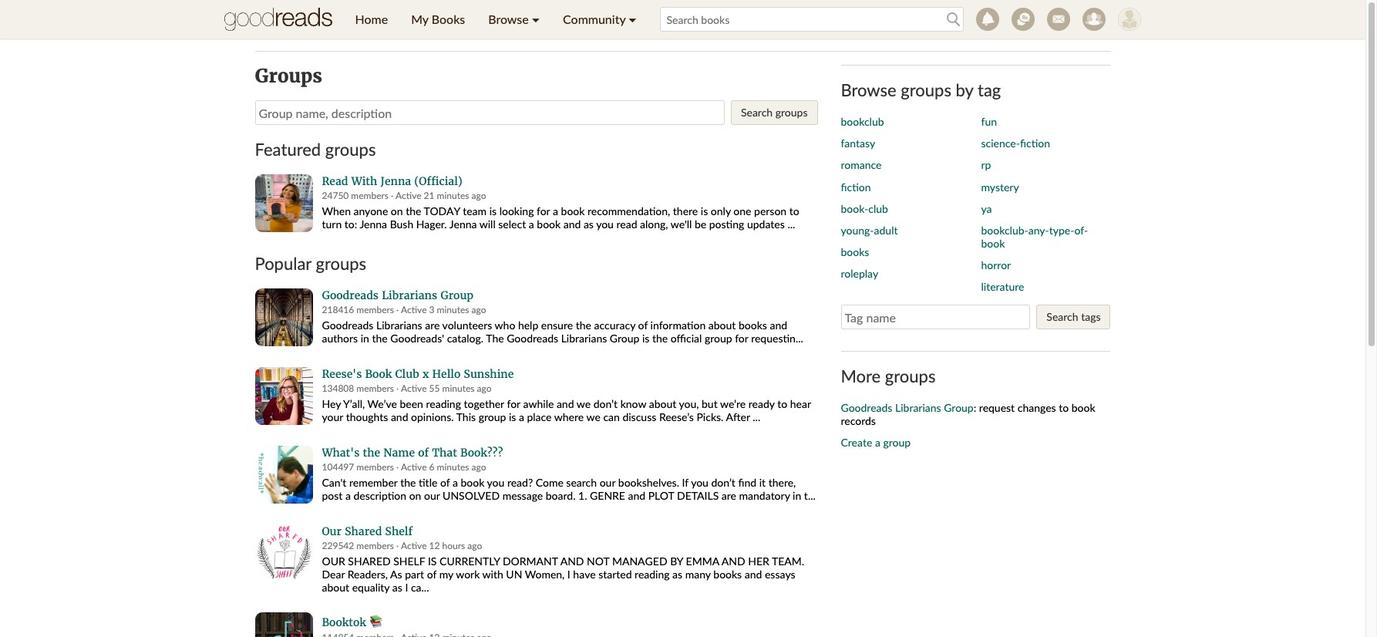 Task type: locate. For each thing, give the bounding box(es) containing it.
active inside goodreads librarians group 218416 members · active 3 minutes ago goodreads librarians are volunteers who help ensure the accuracy of information about books and authors in the goodreads' catalog. the goodreads librarians group is the official group for requestin...
[[401, 304, 427, 315]]

there
[[673, 205, 698, 218]]

... inside read with jenna (official) 24750 members · active 21 minutes ago when anyone on the today team is looking for a book recommendation, there is only one person to turn to: jenna bush hager.  jenna will select a book and as you read along, we'll be posting updates ...
[[788, 218, 796, 231]]

and left not
[[561, 555, 584, 568]]

group right official
[[705, 332, 732, 345]]

2 horizontal spatial as
[[673, 568, 683, 581]]

i left have
[[568, 568, 571, 581]]

librarians up the club
[[376, 319, 422, 332]]

1 horizontal spatial group
[[610, 332, 640, 345]]

browse for browse groups by tag
[[841, 80, 897, 100]]

0 horizontal spatial are
[[425, 319, 440, 332]]

librarians
[[382, 288, 437, 302], [376, 319, 422, 332], [561, 332, 607, 345], [896, 401, 942, 414]]

reading
[[426, 397, 461, 410], [635, 568, 670, 581]]

members right 218416 at left
[[357, 304, 394, 315]]

you left 'read'
[[596, 218, 614, 231]]

equality
[[352, 581, 390, 594]]

of left 'my'
[[427, 568, 437, 581]]

reading inside reese's book club x hello sunshine 134808 members · active 55 minutes ago hey y'all,  we've been reading together for awhile and we don't know about you, but we're ready to hear your thoughts and opinions. this group is a place where we can discuss reese's picks.  after ...
[[426, 397, 461, 410]]

don't left the find
[[712, 476, 736, 489]]

groups down turn
[[316, 253, 366, 274]]

books right many
[[714, 568, 742, 581]]

roleplay
[[841, 267, 879, 280]]

groups for popular
[[316, 253, 366, 274]]

goodreads librarians group link down more groups
[[841, 401, 974, 414]]

active inside reese's book club x hello sunshine 134808 members · active 55 minutes ago hey y'all,  we've been reading together for awhile and we don't know about you, but we're ready to hear your thoughts and opinions. this group is a place where we can discuss reese's picks.  after ...
[[401, 383, 427, 394]]

mystery
[[982, 180, 1020, 193]]

· inside goodreads librarians group 218416 members · active 3 minutes ago goodreads librarians are volunteers who help ensure the accuracy of information about books and authors in the goodreads' catalog. the goodreads librarians group is the official group for requestin...
[[397, 304, 399, 315]]

6 minutes ago element
[[429, 461, 486, 473]]

group right this
[[479, 410, 506, 423]]

fiction
[[1020, 137, 1051, 150], [841, 180, 871, 193]]

don't inside what's the name of that book??? 104497 members · active 6 minutes ago can't remember the title of a book you read? come search our bookshelves. if you don't find it there, post a description on our unsolved message board.  1. genre and plot details are mandatory in t...
[[712, 476, 736, 489]]

team.
[[772, 555, 805, 568]]

1 horizontal spatial group
[[705, 332, 732, 345]]

0 horizontal spatial to
[[778, 397, 788, 410]]

on right description at the bottom left
[[409, 489, 421, 502]]

for right looking on the top of the page
[[537, 205, 550, 218]]

ago down "sunshine" in the bottom left of the page
[[477, 383, 492, 394]]

1 horizontal spatial don't
[[712, 476, 736, 489]]

ago inside read with jenna (official) 24750 members · active 21 minutes ago when anyone on the today team is looking for a book recommendation, there is only one person to turn to: jenna bush hager.  jenna will select a book and as you read along, we'll be posting updates ...
[[472, 190, 486, 201]]

· left 3
[[397, 304, 399, 315]]

1 vertical spatial on
[[409, 489, 421, 502]]

be
[[695, 218, 707, 231]]

... right person
[[788, 218, 796, 231]]

minutes inside reese's book club x hello sunshine 134808 members · active 55 minutes ago hey y'all,  we've been reading together for awhile and we don't know about you, but we're ready to hear your thoughts and opinions. this group is a place where we can discuss reese's picks.  after ...
[[442, 383, 475, 394]]

bush
[[390, 218, 414, 231]]

2 vertical spatial about
[[322, 581, 349, 594]]

goodreads librarians group link up ensure
[[322, 288, 818, 302]]

browse for browse ▾
[[488, 12, 529, 26]]

0 vertical spatial on
[[391, 205, 403, 218]]

0 vertical spatial don't
[[594, 397, 618, 410]]

t...
[[804, 489, 816, 502]]

romance link
[[841, 158, 882, 172]]

1 horizontal spatial browse
[[841, 80, 897, 100]]

active up shelf
[[401, 540, 427, 551]]

0 vertical spatial about
[[709, 319, 736, 332]]

what's the name of that book??? link
[[322, 446, 818, 460]]

0 vertical spatial group
[[705, 332, 732, 345]]

ago down book???
[[472, 461, 486, 473]]

you left read?
[[487, 476, 505, 489]]

a inside reese's book club x hello sunshine 134808 members · active 55 minutes ago hey y'all,  we've been reading together for awhile and we don't know about you, but we're ready to hear your thoughts and opinions. this group is a place where we can discuss reese's picks.  after ...
[[519, 410, 524, 423]]

the up book
[[372, 332, 388, 345]]

a right create at the bottom right
[[875, 436, 881, 449]]

ago up volunteers
[[472, 304, 486, 315]]

goodreads up 218416 at left
[[322, 288, 379, 302]]

of right accuracy
[[638, 319, 648, 332]]

unsolved
[[443, 489, 500, 502]]

a down read with jenna (official) link
[[553, 205, 558, 218]]

in right authors in the bottom left of the page
[[361, 332, 369, 345]]

booktok 📚 link
[[322, 612, 818, 630]]

can't
[[322, 476, 347, 489]]

book inside what's the name of that book??? 104497 members · active 6 minutes ago can't remember the title of a book you read? come search our bookshelves. if you don't find it there, post a description on our unsolved message board.  1. genre and plot details are mandatory in t...
[[461, 476, 485, 489]]

members inside read with jenna (official) 24750 members · active 21 minutes ago when anyone on the today team is looking for a book recommendation, there is only one person to turn to: jenna bush hager.  jenna will select a book and as you read along, we'll be posting updates ...
[[351, 190, 389, 201]]

about inside reese's book club x hello sunshine 134808 members · active 55 minutes ago hey y'all,  we've been reading together for awhile and we don't know about you, but we're ready to hear your thoughts and opinions. this group is a place where we can discuss reese's picks.  after ...
[[649, 397, 677, 410]]

▾ inside popup button
[[532, 12, 540, 26]]

▾ left community
[[532, 12, 540, 26]]

of left 'that'
[[418, 446, 429, 460]]

opinions.
[[411, 410, 454, 423]]

1 vertical spatial fiction
[[841, 180, 871, 193]]

minutes up volunteers
[[437, 304, 469, 315]]

1 ▾ from the left
[[532, 12, 540, 26]]

you right if
[[691, 476, 709, 489]]

members down with
[[351, 190, 389, 201]]

menu
[[344, 0, 648, 39]]

read?
[[507, 476, 533, 489]]

0 vertical spatial in
[[361, 332, 369, 345]]

our shared shelf 229542 members · active 12 hours ago our shared shelf is currently dormant and not managed by emma and her team. dear readers,   as part of my work with un women, i have started reading as many books and essays about equality as i ca...
[[322, 524, 805, 594]]

· up bush
[[391, 190, 394, 201]]

records
[[841, 414, 876, 427]]

1 horizontal spatial ...
[[788, 218, 796, 231]]

with
[[483, 568, 504, 581]]

0 vertical spatial books
[[841, 245, 870, 259]]

· down shelf
[[397, 540, 399, 551]]

book inside bookclub-any-type-of- book
[[982, 237, 1005, 250]]

active left 6
[[401, 461, 427, 473]]

2 horizontal spatial group
[[944, 401, 974, 414]]

0 horizontal spatial browse
[[488, 12, 529, 26]]

▾
[[532, 12, 540, 26], [629, 12, 637, 26]]

in left 't...'
[[793, 489, 802, 502]]

ago inside our shared shelf 229542 members · active 12 hours ago our shared shelf is currently dormant and not managed by emma and her team. dear readers,   as part of my work with un women, i have started reading as many books and essays about equality as i ca...
[[468, 540, 482, 551]]

is left place
[[509, 410, 516, 423]]

1.
[[579, 489, 587, 502]]

and
[[561, 555, 584, 568], [722, 555, 746, 568]]

· inside what's the name of that book??? 104497 members · active 6 minutes ago can't remember the title of a book you read? come search our bookshelves. if you don't find it there, post a description on our unsolved message board.  1. genre and plot details are mandatory in t...
[[397, 461, 399, 473]]

active inside read with jenna (official) 24750 members · active 21 minutes ago when anyone on the today team is looking for a book recommendation, there is only one person to turn to: jenna bush hager.  jenna will select a book and as you read along, we'll be posting updates ...
[[396, 190, 422, 201]]

is right accuracy
[[643, 332, 650, 345]]

by
[[670, 555, 683, 568]]

1 vertical spatial group
[[479, 410, 506, 423]]

the left today on the left top
[[406, 205, 422, 218]]

2 ▾ from the left
[[629, 12, 637, 26]]

1 vertical spatial are
[[722, 489, 737, 502]]

books down the young- at the right top of page
[[841, 245, 870, 259]]

a right select on the top left of page
[[529, 218, 534, 231]]

for left requestin...
[[735, 332, 749, 345]]

📚
[[369, 615, 383, 629]]

0 horizontal spatial about
[[322, 581, 349, 594]]

create a group
[[841, 436, 911, 449]]

2 vertical spatial for
[[507, 397, 521, 410]]

1 horizontal spatial fiction
[[1020, 137, 1051, 150]]

· down name
[[397, 461, 399, 473]]

my
[[439, 568, 454, 581]]

jenna left the will
[[450, 218, 477, 231]]

0 vertical spatial are
[[425, 319, 440, 332]]

goodreads right the
[[507, 332, 559, 345]]

1 horizontal spatial about
[[649, 397, 677, 410]]

place
[[527, 410, 552, 423]]

3 minutes ago element
[[429, 304, 486, 315]]

hey
[[322, 397, 341, 410]]

0 vertical spatial group
[[441, 288, 474, 302]]

i left "ca..."
[[405, 581, 408, 594]]

group left information
[[610, 332, 640, 345]]

ago up currently
[[468, 540, 482, 551]]

1 horizontal spatial i
[[568, 568, 571, 581]]

0 horizontal spatial for
[[507, 397, 521, 410]]

0 horizontal spatial don't
[[594, 397, 618, 410]]

book down 6 minutes ago "element"
[[461, 476, 485, 489]]

· inside reese's book club x hello sunshine 134808 members · active 55 minutes ago hey y'all,  we've been reading together for awhile and we don't know about you, but we're ready to hear your thoughts and opinions. this group is a place where we can discuss reese's picks.  after ...
[[397, 383, 399, 394]]

as
[[390, 568, 402, 581]]

fantasy link
[[841, 137, 876, 150]]

hear
[[790, 397, 811, 410]]

to right changes
[[1059, 401, 1069, 414]]

and inside our shared shelf 229542 members · active 12 hours ago our shared shelf is currently dormant and not managed by emma and her team. dear readers,   as part of my work with un women, i have started reading as many books and essays about equality as i ca...
[[745, 568, 762, 581]]

1 horizontal spatial in
[[793, 489, 802, 502]]

shelf
[[385, 524, 413, 538]]

requestin...
[[751, 332, 804, 345]]

books right official
[[739, 319, 767, 332]]

the left title on the left of the page
[[400, 476, 416, 489]]

what's the name of that book??? 104497 members · active 6 minutes ago can't remember the title of a book you read? come search our bookshelves. if you don't find it there, post a description on our unsolved message board.  1. genre and plot details are mandatory in t...
[[322, 446, 816, 502]]

book
[[365, 367, 392, 381]]

as left 'read'
[[584, 218, 594, 231]]

librarians up reese's book club x hello sunshine link
[[561, 332, 607, 345]]

0 horizontal spatial ...
[[753, 410, 761, 423]]

1 vertical spatial don't
[[712, 476, 736, 489]]

of
[[638, 319, 648, 332], [418, 446, 429, 460], [440, 476, 450, 489], [427, 568, 437, 581]]

about down our
[[322, 581, 349, 594]]

a left place
[[519, 410, 524, 423]]

0 vertical spatial goodreads librarians group link
[[322, 288, 818, 302]]

browse groups by tag
[[841, 80, 1001, 100]]

reese's book club x hello sunshine image
[[255, 367, 313, 425]]

and inside goodreads librarians group 218416 members · active 3 minutes ago goodreads librarians are volunteers who help ensure the accuracy of information about books and authors in the goodreads' catalog. the goodreads librarians group is the official group for requestin...
[[770, 319, 788, 332]]

friend requests image
[[1083, 8, 1106, 31]]

and left 'her'
[[722, 555, 746, 568]]

▾ inside dropdown button
[[629, 12, 637, 26]]

goodreads librarians group
[[841, 401, 974, 414]]

our down 6
[[424, 489, 440, 502]]

None submit
[[731, 100, 818, 125], [1037, 305, 1111, 329], [731, 100, 818, 125], [1037, 305, 1111, 329]]

on right anyone
[[391, 205, 403, 218]]

1 horizontal spatial as
[[584, 218, 594, 231]]

0 horizontal spatial reading
[[426, 397, 461, 410]]

our right search
[[600, 476, 616, 489]]

1 vertical spatial reading
[[635, 568, 670, 581]]

book down read with jenna (official) link
[[561, 205, 585, 218]]

... for read with jenna (official)
[[788, 218, 796, 231]]

0 horizontal spatial in
[[361, 332, 369, 345]]

about inside goodreads librarians group 218416 members · active 3 minutes ago goodreads librarians are volunteers who help ensure the accuracy of information about books and authors in the goodreads' catalog. the goodreads librarians group is the official group for requestin...
[[709, 319, 736, 332]]

what's
[[322, 446, 360, 460]]

active
[[396, 190, 422, 201], [401, 304, 427, 315], [401, 383, 427, 394], [401, 461, 427, 473], [401, 540, 427, 551]]

1 vertical spatial about
[[649, 397, 677, 410]]

· inside read with jenna (official) 24750 members · active 21 minutes ago when anyone on the today team is looking for a book recommendation, there is only one person to turn to: jenna bush hager.  jenna will select a book and as you read along, we'll be posting updates ...
[[391, 190, 394, 201]]

members inside what's the name of that book??? 104497 members · active 6 minutes ago can't remember the title of a book you read? come search our bookshelves. if you don't find it there, post a description on our unsolved message board.  1. genre and plot details are mandatory in t...
[[357, 461, 394, 473]]

0 vertical spatial reading
[[426, 397, 461, 410]]

book up horror
[[982, 237, 1005, 250]]

reese's book club x hello sunshine 134808 members · active 55 minutes ago hey y'all,  we've been reading together for awhile and we don't know about you, but we're ready to hear your thoughts and opinions. this group is a place where we can discuss reese's picks.  after ...
[[322, 367, 811, 423]]

are left the find
[[722, 489, 737, 502]]

book-club
[[841, 202, 889, 215]]

for inside reese's book club x hello sunshine 134808 members · active 55 minutes ago hey y'all,  we've been reading together for awhile and we don't know about you, but we're ready to hear your thoughts and opinions. this group is a place where we can discuss reese's picks.  after ...
[[507, 397, 521, 410]]

0 horizontal spatial ▾
[[532, 12, 540, 26]]

2 horizontal spatial to
[[1059, 401, 1069, 414]]

1 horizontal spatial reading
[[635, 568, 670, 581]]

community ▾ button
[[552, 0, 648, 39]]

active left "21"
[[396, 190, 422, 201]]

13 minutes ago element
[[429, 632, 492, 637]]

my
[[411, 12, 429, 26]]

about right official
[[709, 319, 736, 332]]

of right title on the left of the page
[[440, 476, 450, 489]]

groups up goodreads librarians group
[[885, 366, 936, 387]]

6
[[429, 461, 435, 473]]

0 horizontal spatial and
[[561, 555, 584, 568]]

1 horizontal spatial on
[[409, 489, 421, 502]]

is inside reese's book club x hello sunshine 134808 members · active 55 minutes ago hey y'all,  we've been reading together for awhile and we don't know about you, but we're ready to hear your thoughts and opinions. this group is a place where we can discuss reese's picks.  after ...
[[509, 410, 516, 423]]

to
[[790, 205, 800, 218], [778, 397, 788, 410], [1059, 401, 1069, 414]]

groups up with
[[325, 139, 376, 160]]

ca...
[[411, 581, 429, 594]]

for inside read with jenna (official) 24750 members · active 21 minutes ago when anyone on the today team is looking for a book recommendation, there is only one person to turn to: jenna bush hager.  jenna will select a book and as you read along, we'll be posting updates ...
[[537, 205, 550, 218]]

can
[[604, 410, 620, 423]]

minutes down hello at bottom left
[[442, 383, 475, 394]]

menu containing home
[[344, 0, 648, 39]]

booktok
[[322, 615, 366, 629]]

1 horizontal spatial and
[[722, 555, 746, 568]]

1 horizontal spatial you
[[596, 218, 614, 231]]

shared
[[345, 524, 382, 538]]

... inside reese's book club x hello sunshine 134808 members · active 55 minutes ago hey y'all,  we've been reading together for awhile and we don't know about you, but we're ready to hear your thoughts and opinions. this group is a place where we can discuss reese's picks.  after ...
[[753, 410, 761, 423]]

browse inside browse ▾ popup button
[[488, 12, 529, 26]]

mystery link
[[982, 180, 1020, 193]]

1 horizontal spatial for
[[537, 205, 550, 218]]

Search for books to add to your shelves search field
[[660, 7, 964, 32]]

1 vertical spatial books
[[739, 319, 767, 332]]

1 horizontal spatial goodreads librarians group link
[[841, 401, 974, 414]]

reading left by
[[635, 568, 670, 581]]

2 vertical spatial group
[[884, 436, 911, 449]]

are down 3
[[425, 319, 440, 332]]

2 horizontal spatial you
[[691, 476, 709, 489]]

2 and from the left
[[722, 555, 746, 568]]

active left 3
[[401, 304, 427, 315]]

1 vertical spatial in
[[793, 489, 802, 502]]

1 horizontal spatial our
[[600, 476, 616, 489]]

for
[[537, 205, 550, 218], [735, 332, 749, 345], [507, 397, 521, 410]]

for inside goodreads librarians group 218416 members · active 3 minutes ago goodreads librarians are volunteers who help ensure the accuracy of information about books and authors in the goodreads' catalog. the goodreads librarians group is the official group for requestin...
[[735, 332, 749, 345]]

jenna right to:
[[360, 218, 387, 231]]

book right changes
[[1072, 401, 1096, 414]]

members up the remember
[[357, 461, 394, 473]]

as left many
[[673, 568, 683, 581]]

details
[[677, 489, 719, 502]]

· down the club
[[397, 383, 399, 394]]

are inside goodreads librarians group 218416 members · active 3 minutes ago goodreads librarians are volunteers who help ensure the accuracy of information about books and authors in the goodreads' catalog. the goodreads librarians group is the official group for requestin...
[[425, 319, 440, 332]]

about left you, at the bottom of page
[[649, 397, 677, 410]]

popular
[[255, 253, 312, 274]]

members
[[351, 190, 389, 201], [357, 304, 394, 315], [357, 383, 394, 394], [357, 461, 394, 473], [357, 540, 394, 551]]

ya link
[[982, 202, 992, 215]]

active inside what's the name of that book??? 104497 members · active 6 minutes ago can't remember the title of a book you read? come search our bookshelves. if you don't find it there, post a description on our unsolved message board.  1. genre and plot details are mandatory in t...
[[401, 461, 427, 473]]

1 vertical spatial for
[[735, 332, 749, 345]]

0 vertical spatial ...
[[788, 218, 796, 231]]

rp link
[[982, 158, 992, 172]]

in
[[361, 332, 369, 345], [793, 489, 802, 502]]

1 horizontal spatial are
[[722, 489, 737, 502]]

3
[[429, 304, 435, 315]]

2 horizontal spatial for
[[735, 332, 749, 345]]

browse
[[488, 12, 529, 26], [841, 80, 897, 100]]

goodreads librarians group link
[[322, 288, 818, 302], [841, 401, 974, 414]]

2 vertical spatial books
[[714, 568, 742, 581]]

ago inside what's the name of that book??? 104497 members · active 6 minutes ago can't remember the title of a book you read? come search our bookshelves. if you don't find it there, post a description on our unsolved message board.  1. genre and plot details are mandatory in t...
[[472, 461, 486, 473]]

don't inside reese's book club x hello sunshine 134808 members · active 55 minutes ago hey y'all,  we've been reading together for awhile and we don't know about you, but we're ready to hear your thoughts and opinions. this group is a place where we can discuss reese's picks.  after ...
[[594, 397, 618, 410]]

books
[[432, 12, 465, 26]]

minutes inside read with jenna (official) 24750 members · active 21 minutes ago when anyone on the today team is looking for a book recommendation, there is only one person to turn to: jenna bush hager.  jenna will select a book and as you read along, we'll be posting updates ...
[[437, 190, 469, 201]]

work
[[456, 568, 480, 581]]

booktok 📚
[[322, 615, 383, 629]]

reading down 55
[[426, 397, 461, 410]]

more
[[841, 366, 881, 387]]

shelf
[[394, 555, 425, 568]]

this
[[456, 410, 476, 423]]

ago inside reese's book club x hello sunshine 134808 members · active 55 minutes ago hey y'all,  we've been reading together for awhile and we don't know about you, but we're ready to hear your thoughts and opinions. this group is a place where we can discuss reese's picks.  after ...
[[477, 383, 492, 394]]

0 horizontal spatial goodreads librarians group link
[[322, 288, 818, 302]]

▾ right community
[[629, 12, 637, 26]]

1 horizontal spatial ▾
[[629, 12, 637, 26]]

2 horizontal spatial about
[[709, 319, 736, 332]]

0 vertical spatial browse
[[488, 12, 529, 26]]

in inside goodreads librarians group 218416 members · active 3 minutes ago goodreads librarians are volunteers who help ensure the accuracy of information about books and authors in the goodreads' catalog. the goodreads librarians group is the official group for requestin...
[[361, 332, 369, 345]]

what's the name of that book??? image
[[255, 446, 313, 504]]

2 vertical spatial group
[[944, 401, 974, 414]]

you,
[[679, 397, 699, 410]]

group up 3 minutes ago element
[[441, 288, 474, 302]]

21 minutes ago element
[[424, 190, 486, 201]]

home
[[355, 12, 388, 26]]

along,
[[640, 218, 668, 231]]

minutes down 'that'
[[437, 461, 469, 473]]

have
[[573, 568, 596, 581]]

0 horizontal spatial group
[[479, 410, 506, 423]]

groups left by
[[901, 80, 952, 100]]

1 horizontal spatial to
[[790, 205, 800, 218]]

books inside goodreads librarians group 218416 members · active 3 minutes ago goodreads librarians are volunteers who help ensure the accuracy of information about books and authors in the goodreads' catalog. the goodreads librarians group is the official group for requestin...
[[739, 319, 767, 332]]

1 vertical spatial ...
[[753, 410, 761, 423]]

been
[[400, 397, 423, 410]]

book???
[[461, 446, 503, 460]]

0 horizontal spatial on
[[391, 205, 403, 218]]

0 horizontal spatial group
[[441, 288, 474, 302]]

to left hear
[[778, 397, 788, 410]]

active up been
[[401, 383, 427, 394]]

members up shared on the bottom of the page
[[357, 540, 394, 551]]

a down 6 minutes ago "element"
[[453, 476, 458, 489]]

browse up bookclub link
[[841, 80, 897, 100]]

looking
[[500, 205, 534, 218]]

picks.
[[697, 410, 724, 423]]

0 vertical spatial for
[[537, 205, 550, 218]]

1 vertical spatial browse
[[841, 80, 897, 100]]

group down goodreads librarians group
[[884, 436, 911, 449]]

the
[[406, 205, 422, 218], [576, 319, 592, 332], [372, 332, 388, 345], [653, 332, 668, 345], [363, 446, 380, 460], [400, 476, 416, 489]]

ago up team
[[472, 190, 486, 201]]



Task type: vqa. For each thing, say whether or not it's contained in the screenshot.
POPULAR GROUPS
yes



Task type: describe. For each thing, give the bounding box(es) containing it.
of inside our shared shelf 229542 members · active 12 hours ago our shared shelf is currently dormant and not managed by emma and her team. dear readers,   as part of my work with un women, i have started reading as many books and essays about equality as i ca...
[[427, 568, 437, 581]]

information
[[651, 319, 706, 332]]

know
[[621, 397, 647, 410]]

is inside goodreads librarians group 218416 members · active 3 minutes ago goodreads librarians are volunteers who help ensure the accuracy of information about books and authors in the goodreads' catalog. the goodreads librarians group is the official group for requestin...
[[643, 332, 650, 345]]

as inside read with jenna (official) 24750 members · active 21 minutes ago when anyone on the today team is looking for a book recommendation, there is only one person to turn to: jenna bush hager.  jenna will select a book and as you read along, we'll be posting updates ...
[[584, 218, 594, 231]]

1 vertical spatial group
[[610, 332, 640, 345]]

that
[[432, 446, 457, 460]]

read with jenna (official) link
[[322, 174, 818, 188]]

browse ▾ button
[[477, 0, 552, 39]]

minutes inside what's the name of that book??? 104497 members · active 6 minutes ago can't remember the title of a book you read? come search our bookshelves. if you don't find it there, post a description on our unsolved message board.  1. genre and plot details are mandatory in t...
[[437, 461, 469, 473]]

Tag name search field
[[841, 305, 1031, 329]]

Search groups search field
[[255, 100, 725, 125]]

is right team
[[490, 205, 497, 218]]

21
[[424, 190, 435, 201]]

members inside goodreads librarians group 218416 members · active 3 minutes ago goodreads librarians are volunteers who help ensure the accuracy of information about books and authors in the goodreads' catalog. the goodreads librarians group is the official group for requestin...
[[357, 304, 394, 315]]

55
[[429, 383, 440, 394]]

55 minutes ago element
[[429, 383, 492, 394]]

notifications image
[[976, 8, 999, 31]]

inbox image
[[1047, 8, 1070, 31]]

fantasy
[[841, 137, 876, 150]]

readers,
[[348, 568, 388, 581]]

and inside what's the name of that book??? 104497 members · active 6 minutes ago can't remember the title of a book you read? come search our bookshelves. if you don't find it there, post a description on our unsolved message board.  1. genre and plot details are mandatory in t...
[[628, 489, 646, 502]]

y'all,
[[343, 397, 365, 410]]

group for goodreads librarians group
[[944, 401, 974, 414]]

changes
[[1018, 401, 1057, 414]]

for for reese's book club x hello sunshine
[[507, 397, 521, 410]]

134808
[[322, 383, 354, 394]]

book inside the : request changes to book records
[[1072, 401, 1096, 414]]

members inside our shared shelf 229542 members · active 12 hours ago our shared shelf is currently dormant and not managed by emma and her team. dear readers,   as part of my work with un women, i have started reading as many books and essays about equality as i ca...
[[357, 540, 394, 551]]

groups for more
[[885, 366, 936, 387]]

science-fiction link
[[982, 137, 1051, 150]]

of-
[[1075, 224, 1089, 237]]

Search books text field
[[660, 7, 964, 32]]

accuracy
[[594, 319, 636, 332]]

bookclub-
[[982, 224, 1029, 237]]

book-club link
[[841, 202, 889, 215]]

the left name
[[363, 446, 380, 460]]

104497
[[322, 461, 354, 473]]

started
[[599, 568, 632, 581]]

on inside what's the name of that book??? 104497 members · active 6 minutes ago can't remember the title of a book you read? come search our bookshelves. if you don't find it there, post a description on our unsolved message board.  1. genre and plot details are mandatory in t...
[[409, 489, 421, 502]]

groups
[[255, 64, 322, 88]]

you inside read with jenna (official) 24750 members · active 21 minutes ago when anyone on the today team is looking for a book recommendation, there is only one person to turn to: jenna bush hager.  jenna will select a book and as you read along, we'll be posting updates ...
[[596, 218, 614, 231]]

volunteers
[[442, 319, 492, 332]]

turn
[[322, 218, 342, 231]]

on inside read with jenna (official) 24750 members · active 21 minutes ago when anyone on the today team is looking for a book recommendation, there is only one person to turn to: jenna bush hager.  jenna will select a book and as you read along, we'll be posting updates ...
[[391, 205, 403, 218]]

the inside read with jenna (official) 24750 members · active 21 minutes ago when anyone on the today team is looking for a book recommendation, there is only one person to turn to: jenna bush hager.  jenna will select a book and as you read along, we'll be posting updates ...
[[406, 205, 422, 218]]

read with jenna (official) image
[[255, 174, 313, 232]]

to inside read with jenna (official) 24750 members · active 21 minutes ago when anyone on the today team is looking for a book recommendation, there is only one person to turn to: jenna bush hager.  jenna will select a book and as you read along, we'll be posting updates ...
[[790, 205, 800, 218]]

our
[[322, 555, 345, 568]]

our shared shelf link
[[322, 524, 818, 538]]

find
[[739, 476, 757, 489]]

▾ for community ▾
[[629, 12, 637, 26]]

is left only
[[701, 205, 708, 218]]

to inside reese's book club x hello sunshine 134808 members · active 55 minutes ago hey y'all,  we've been reading together for awhile and we don't know about you, but we're ready to hear your thoughts and opinions. this group is a place where we can discuss reese's picks.  after ...
[[778, 397, 788, 410]]

horror link
[[982, 259, 1011, 272]]

0 horizontal spatial as
[[392, 581, 403, 594]]

mandatory
[[739, 489, 790, 502]]

fun
[[982, 115, 997, 128]]

groups for featured
[[325, 139, 376, 160]]

goodreads down 218416 at left
[[322, 319, 374, 332]]

popular groups
[[255, 253, 366, 274]]

literature
[[982, 280, 1025, 293]]

book right looking on the top of the page
[[537, 218, 561, 231]]

help
[[518, 319, 539, 332]]

our shared shelf image
[[255, 524, 313, 582]]

catalog.
[[447, 332, 484, 345]]

and inside read with jenna (official) 24750 members · active 21 minutes ago when anyone on the today team is looking for a book recommendation, there is only one person to turn to: jenna bush hager.  jenna will select a book and as you read along, we'll be posting updates ...
[[564, 218, 581, 231]]

hello
[[432, 367, 461, 381]]

create
[[841, 436, 873, 449]]

in inside what's the name of that book??? 104497 members · active 6 minutes ago can't remember the title of a book you read? come search our bookshelves. if you don't find it there, post a description on our unsolved message board.  1. genre and plot details are mandatory in t...
[[793, 489, 802, 502]]

discuss
[[623, 410, 657, 423]]

bookclub link
[[841, 115, 884, 128]]

essays
[[765, 568, 796, 581]]

0 horizontal spatial you
[[487, 476, 505, 489]]

goodreads librarians group 218416 members · active 3 minutes ago goodreads librarians are volunteers who help ensure the accuracy of information about books and authors in the goodreads' catalog. the goodreads librarians group is the official group for requestin...
[[322, 288, 804, 345]]

featured
[[255, 139, 321, 160]]

description
[[354, 489, 407, 502]]

minutes inside goodreads librarians group 218416 members · active 3 minutes ago goodreads librarians are volunteers who help ensure the accuracy of information about books and authors in the goodreads' catalog. the goodreads librarians group is the official group for requestin...
[[437, 304, 469, 315]]

0 horizontal spatial fiction
[[841, 180, 871, 193]]

the right ensure
[[576, 319, 592, 332]]

0 horizontal spatial i
[[405, 581, 408, 594]]

0 vertical spatial fiction
[[1020, 137, 1051, 150]]

1 vertical spatial goodreads librarians group link
[[841, 401, 974, 414]]

(official)
[[414, 174, 463, 188]]

of inside goodreads librarians group 218416 members · active 3 minutes ago goodreads librarians are volunteers who help ensure the accuracy of information about books and authors in the goodreads' catalog. the goodreads librarians group is the official group for requestin...
[[638, 319, 648, 332]]

for for read with jenna (official)
[[537, 205, 550, 218]]

horror
[[982, 259, 1011, 272]]

to inside the : request changes to book records
[[1059, 401, 1069, 414]]

the left official
[[653, 332, 668, 345]]

your
[[322, 410, 343, 423]]

posting
[[709, 218, 745, 231]]

group inside reese's book club x hello sunshine 134808 members · active 55 minutes ago hey y'all,  we've been reading together for awhile and we don't know about you, but we're ready to hear your thoughts and opinions. this group is a place where we can discuss reese's picks.  after ...
[[479, 410, 506, 423]]

one
[[734, 205, 752, 218]]

229542
[[322, 540, 354, 551]]

12 hours ago element
[[429, 540, 482, 551]]

: request changes to book records
[[841, 401, 1096, 427]]

roleplay link
[[841, 267, 879, 280]]

we've
[[368, 397, 397, 410]]

1 and from the left
[[561, 555, 584, 568]]

goodreads librarians group image
[[255, 288, 313, 346]]

to:
[[345, 218, 357, 231]]

ago inside goodreads librarians group 218416 members · active 3 minutes ago goodreads librarians are volunteers who help ensure the accuracy of information about books and authors in the goodreads' catalog. the goodreads librarians group is the official group for requestin...
[[472, 304, 486, 315]]

many
[[686, 568, 711, 581]]

a right post
[[346, 489, 351, 502]]

plot
[[649, 489, 675, 502]]

bookclub-any-type-of- book link
[[982, 224, 1089, 250]]

... for reese's book club x hello sunshine
[[753, 410, 761, 423]]

updates
[[747, 218, 785, 231]]

librarians down more groups
[[896, 401, 942, 414]]

the
[[486, 332, 504, 345]]

un
[[506, 568, 523, 581]]

where
[[554, 410, 584, 423]]

x
[[423, 367, 429, 381]]

science-
[[982, 137, 1020, 150]]

group for goodreads librarians group 218416 members · active 3 minutes ago goodreads librarians are volunteers who help ensure the accuracy of information about books and authors in the goodreads' catalog. the goodreads librarians group is the official group for requestin...
[[441, 288, 474, 302]]

jenna right with
[[381, 174, 411, 188]]

▾ for browse ▾
[[532, 12, 540, 26]]

24750
[[322, 190, 349, 201]]

who
[[495, 319, 516, 332]]

books inside our shared shelf 229542 members · active 12 hours ago our shared shelf is currently dormant and not managed by emma and her team. dear readers,   as part of my work with un women, i have started reading as many books and essays about equality as i ca...
[[714, 568, 742, 581]]

read with jenna (official) 24750 members · active 21 minutes ago when anyone on the today team is looking for a book recommendation, there is only one person to turn to: jenna bush hager.  jenna will select a book and as you read along, we'll be posting updates ...
[[322, 174, 800, 231]]

create a group link
[[841, 436, 911, 449]]

2 horizontal spatial group
[[884, 436, 911, 449]]

goodreads'
[[391, 332, 444, 345]]

post
[[322, 489, 343, 502]]

librarians up 3
[[382, 288, 437, 302]]

dear
[[322, 568, 345, 581]]

active inside our shared shelf 229542 members · active 12 hours ago our shared shelf is currently dormant and not managed by emma and her team. dear readers,   as part of my work with un women, i have started reading as many books and essays about equality as i ca...
[[401, 540, 427, 551]]

women,
[[525, 568, 565, 581]]

ensure
[[541, 319, 573, 332]]

only
[[711, 205, 731, 218]]

reading inside our shared shelf 229542 members · active 12 hours ago our shared shelf is currently dormant and not managed by emma and her team. dear readers,   as part of my work with un women, i have started reading as many books and essays about equality as i ca...
[[635, 568, 670, 581]]

bookclub
[[841, 115, 884, 128]]

my group discussions image
[[1012, 8, 1035, 31]]

not
[[587, 555, 610, 568]]

are inside what's the name of that book??? 104497 members · active 6 minutes ago can't remember the title of a book you read? come search our bookshelves. if you don't find it there, post a description on our unsolved message board.  1. genre and plot details are mandatory in t...
[[722, 489, 737, 502]]

today
[[424, 205, 460, 218]]

sunshine
[[464, 367, 514, 381]]

group inside goodreads librarians group 218416 members · active 3 minutes ago goodreads librarians are volunteers who help ensure the accuracy of information about books and authors in the goodreads' catalog. the goodreads librarians group is the official group for requestin...
[[705, 332, 732, 345]]

members inside reese's book club x hello sunshine 134808 members · active 55 minutes ago hey y'all,  we've been reading together for awhile and we don't know about you, but we're ready to hear your thoughts and opinions. this group is a place where we can discuss reese's picks.  after ...
[[357, 383, 394, 394]]

test dummy image
[[1118, 8, 1141, 31]]

young-adult
[[841, 224, 898, 237]]

groups for browse
[[901, 80, 952, 100]]

is
[[428, 555, 437, 568]]

adult
[[874, 224, 898, 237]]

reese's
[[322, 367, 362, 381]]

0 horizontal spatial our
[[424, 489, 440, 502]]

· inside our shared shelf 229542 members · active 12 hours ago our shared shelf is currently dormant and not managed by emma and her team. dear readers,   as part of my work with un women, i have started reading as many books and essays about equality as i ca...
[[397, 540, 399, 551]]

by
[[956, 80, 974, 100]]

218416
[[322, 304, 354, 315]]

about inside our shared shelf 229542 members · active 12 hours ago our shared shelf is currently dormant and not managed by emma and her team. dear readers,   as part of my work with un women, i have started reading as many books and essays about equality as i ca...
[[322, 581, 349, 594]]

goodreads down more in the bottom right of the page
[[841, 401, 893, 414]]



